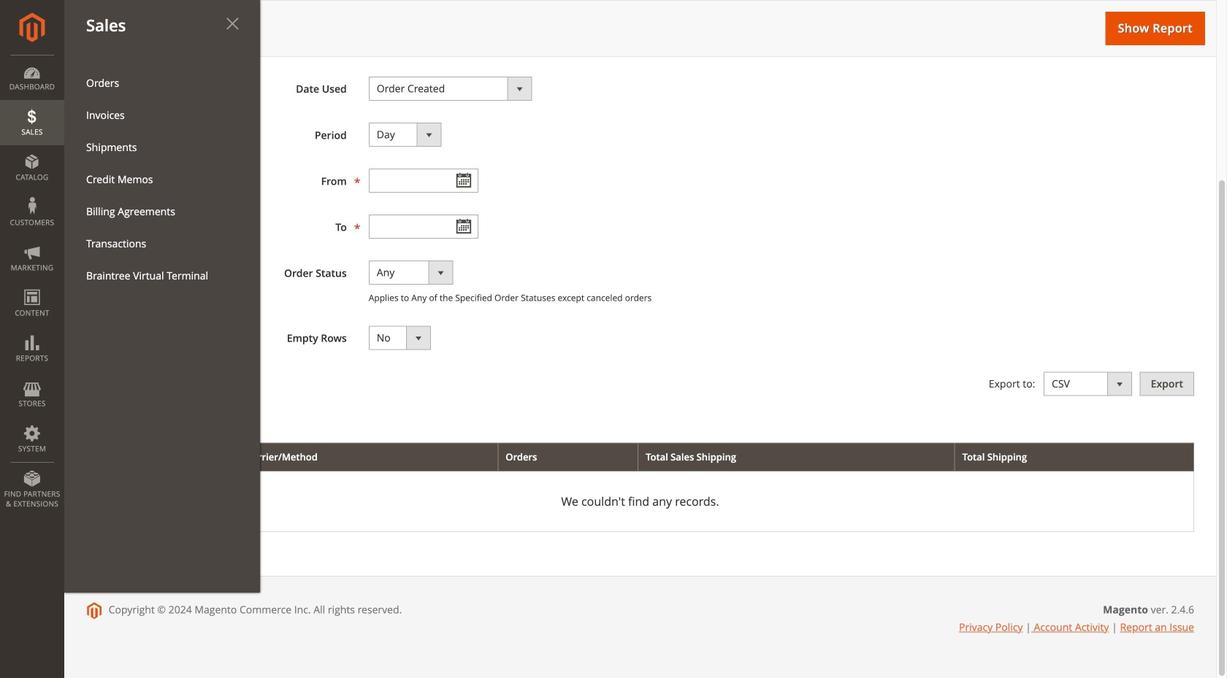 Task type: locate. For each thing, give the bounding box(es) containing it.
menu bar
[[0, 0, 260, 593]]

menu
[[75, 67, 249, 292]]

None text field
[[369, 215, 478, 239]]

None text field
[[369, 169, 478, 193]]



Task type: describe. For each thing, give the bounding box(es) containing it.
magento admin panel image
[[19, 12, 45, 42]]



Task type: vqa. For each thing, say whether or not it's contained in the screenshot.
Magento Admin Panel IMAGE
yes



